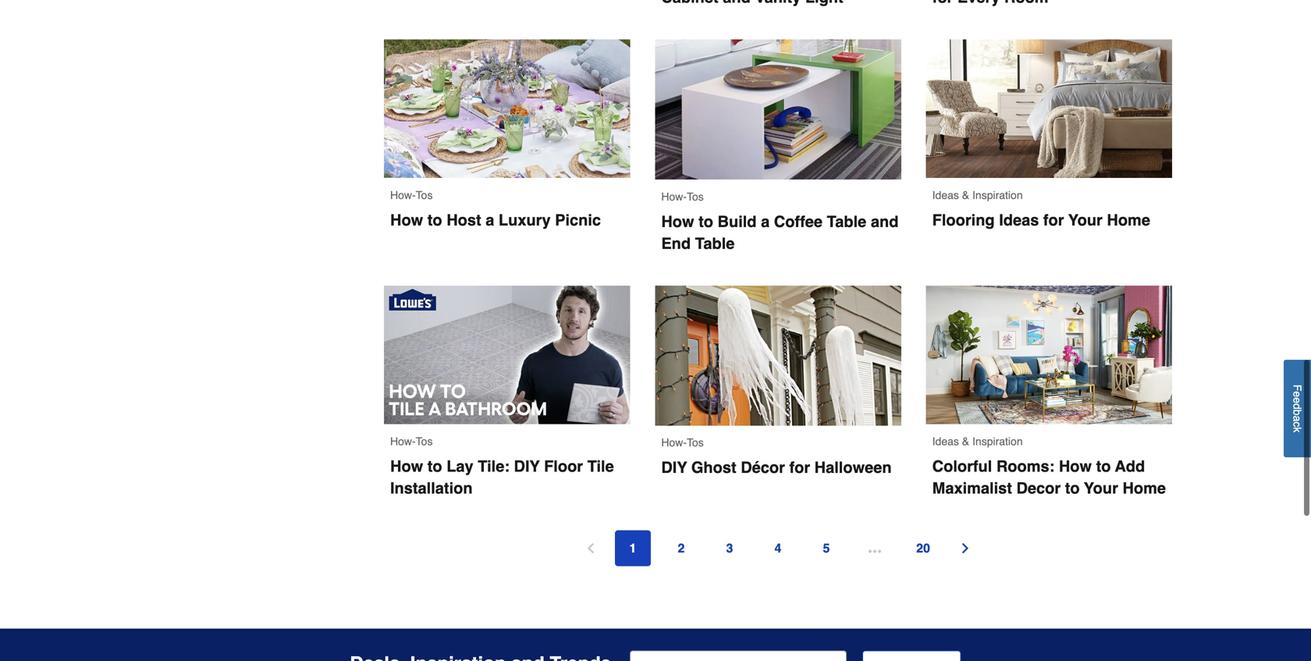 Task type: describe. For each thing, give the bounding box(es) containing it.
1 vertical spatial for
[[790, 459, 810, 477]]

0 vertical spatial table
[[827, 213, 867, 231]]

and
[[871, 213, 899, 231]]

to for host
[[428, 211, 442, 229]]

add
[[1115, 457, 1145, 475]]

living room with patterned roof, pink fireplace, blue couch and layered rugs. image
[[926, 286, 1173, 424]]

home inside colorful rooms: how to add maximalist decor to your home
[[1123, 479, 1166, 497]]

1
[[630, 541, 637, 555]]

ideas for flooring
[[933, 189, 959, 201]]

how for how to host a luxury picnic
[[390, 211, 423, 229]]

5 button
[[809, 530, 845, 566]]

how to build a coffee table and end table
[[662, 213, 903, 252]]

your inside colorful rooms: how to add maximalist decor to your home
[[1084, 479, 1119, 497]]

1 vertical spatial ideas
[[999, 211, 1039, 229]]

a video demonstrating how to lay tile for a tile bathroom floor. image
[[384, 286, 630, 424]]

how for how to build a coffee table and end table
[[662, 213, 694, 231]]

to for build
[[699, 213, 714, 231]]

flooring ideas for your home
[[933, 211, 1151, 229]]

4
[[775, 541, 782, 555]]

a burlap picnic blanket in grass with white plates, green cups, purple accents and fresh flowers. image
[[384, 39, 630, 178]]

inspiration for ideas
[[973, 189, 1023, 201]]

0 vertical spatial home
[[1107, 211, 1151, 229]]

tos for lay
[[416, 435, 433, 448]]

f
[[1292, 385, 1304, 391]]

colorful rooms: how to add maximalist decor to your home
[[933, 457, 1171, 497]]

luxury
[[499, 211, 551, 229]]

diy ghost décor for halloween
[[662, 459, 892, 477]]

tos for décor
[[687, 436, 704, 449]]

ghost
[[692, 459, 737, 477]]

1 horizontal spatial for
[[1044, 211, 1065, 229]]

a for luxury
[[486, 211, 494, 229]]

3
[[726, 541, 733, 555]]

chevron right image
[[958, 541, 974, 556]]

ideas & inspiration for flooring
[[933, 189, 1023, 201]]

3 button
[[712, 530, 748, 566]]

how- for how to build a coffee table and end table
[[662, 190, 687, 203]]

lay
[[447, 457, 474, 475]]

d
[[1292, 404, 1304, 410]]

& for colorful
[[962, 435, 970, 448]]

to right decor
[[1065, 479, 1080, 497]]

diy inside how to lay tile: diy floor tile installation
[[514, 457, 540, 475]]

how to lay tile: diy floor tile installation
[[390, 457, 619, 497]]

how- for how to lay tile: diy floor tile installation
[[390, 435, 416, 448]]

floor
[[544, 457, 583, 475]]

f e e d b a c k button
[[1284, 360, 1312, 458]]

ideas & inspiration for colorful
[[933, 435, 1023, 448]]

flooring
[[933, 211, 995, 229]]



Task type: locate. For each thing, give the bounding box(es) containing it.
inspiration up flooring
[[973, 189, 1023, 201]]

stylish white and green tables in living room image
[[655, 39, 901, 179]]

how inside 'how to build a coffee table and end table'
[[662, 213, 694, 231]]

1 button
[[615, 530, 651, 566]]

host
[[447, 211, 481, 229]]

0 vertical spatial inspiration
[[973, 189, 1023, 201]]

how up the end
[[662, 213, 694, 231]]

5
[[823, 541, 830, 555]]

a for coffee
[[761, 213, 770, 231]]

a up k
[[1292, 416, 1304, 422]]

tos up how to host a luxury picnic
[[416, 189, 433, 202]]

ideas
[[933, 189, 959, 201], [999, 211, 1039, 229], [933, 435, 959, 448]]

k
[[1292, 427, 1304, 433]]

to left build
[[699, 213, 714, 231]]

a right build
[[761, 213, 770, 231]]

halloween
[[815, 459, 892, 477]]

tos for host
[[416, 189, 433, 202]]

table down build
[[695, 234, 735, 252]]

& for flooring
[[962, 189, 970, 201]]

1 vertical spatial your
[[1084, 479, 1119, 497]]

colorful
[[933, 457, 993, 475]]

inspiration for rooms:
[[973, 435, 1023, 448]]

rooms:
[[997, 457, 1055, 475]]

e up b
[[1292, 398, 1304, 404]]

how for how to lay tile: diy floor tile installation
[[390, 457, 423, 475]]

how up decor
[[1059, 457, 1092, 475]]

maximalist
[[933, 479, 1012, 497]]

c
[[1292, 422, 1304, 427]]

tos
[[416, 189, 433, 202], [687, 190, 704, 203], [416, 435, 433, 448], [687, 436, 704, 449]]

20
[[917, 541, 931, 555]]

1 horizontal spatial diy
[[662, 459, 687, 477]]

4 button
[[760, 530, 796, 566]]

ideas & inspiration up colorful
[[933, 435, 1023, 448]]

your
[[1069, 211, 1103, 229], [1084, 479, 1119, 497]]

tos up the end
[[687, 190, 704, 203]]

0 vertical spatial &
[[962, 189, 970, 201]]

2 ideas & inspiration from the top
[[933, 435, 1023, 448]]

dots image
[[869, 545, 881, 558]]

how inside colorful rooms: how to add maximalist decor to your home
[[1059, 457, 1092, 475]]

to inside 'how to build a coffee table and end table'
[[699, 213, 714, 231]]

build
[[718, 213, 757, 231]]

to left add
[[1097, 457, 1111, 475]]

table
[[827, 213, 867, 231], [695, 234, 735, 252]]

a inside 'how to build a coffee table and end table'
[[761, 213, 770, 231]]

dark engineered flooring in a bedroom with camel brown bed, furniture and light gray comforter. image
[[926, 39, 1173, 178]]

ideas up colorful
[[933, 435, 959, 448]]

coffee
[[774, 213, 823, 231]]

2 e from the top
[[1292, 398, 1304, 404]]

how to host a luxury picnic
[[390, 211, 606, 229]]

0 horizontal spatial diy
[[514, 457, 540, 475]]

how-tos
[[390, 189, 433, 202], [662, 190, 704, 203], [390, 435, 433, 448], [662, 436, 704, 449]]

inspiration up rooms:
[[973, 435, 1023, 448]]

installation
[[390, 479, 473, 497]]

&
[[962, 189, 970, 201], [962, 435, 970, 448]]

how-tos for how to lay tile: diy floor tile installation
[[390, 435, 433, 448]]

home
[[1107, 211, 1151, 229], [1123, 479, 1166, 497]]

1 & from the top
[[962, 189, 970, 201]]

tos for build
[[687, 190, 704, 203]]

tos up installation
[[416, 435, 433, 448]]

f e e d b a c k
[[1292, 385, 1304, 433]]

1 vertical spatial home
[[1123, 479, 1166, 497]]

diy left "ghost"
[[662, 459, 687, 477]]

2 inspiration from the top
[[973, 435, 1023, 448]]

1 vertical spatial table
[[695, 234, 735, 252]]

2 & from the top
[[962, 435, 970, 448]]

2 button
[[664, 530, 699, 566]]

0 vertical spatial ideas & inspiration
[[933, 189, 1023, 201]]

how left host
[[390, 211, 423, 229]]

diy right the tile:
[[514, 457, 540, 475]]

décor
[[741, 459, 785, 477]]

Email Address email field
[[630, 651, 847, 661]]

a right host
[[486, 211, 494, 229]]

how-tos for how to host a luxury picnic
[[390, 189, 433, 202]]

how-tos for diy ghost décor for halloween
[[662, 436, 704, 449]]

0 horizontal spatial table
[[695, 234, 735, 252]]

1 ideas & inspiration from the top
[[933, 189, 1023, 201]]

ideas & inspiration up flooring
[[933, 189, 1023, 201]]

to for lay
[[428, 457, 442, 475]]

ideas right flooring
[[999, 211, 1039, 229]]

tile:
[[478, 457, 510, 475]]

to inside how to lay tile: diy floor tile installation
[[428, 457, 442, 475]]

1 horizontal spatial a
[[761, 213, 770, 231]]

2 horizontal spatial a
[[1292, 416, 1304, 422]]

1 horizontal spatial table
[[827, 213, 867, 231]]

how-tos for how to build a coffee table and end table
[[662, 190, 704, 203]]

ideas for colorful
[[933, 435, 959, 448]]

1 vertical spatial inspiration
[[973, 435, 1023, 448]]

ideas up flooring
[[933, 189, 959, 201]]

e
[[1292, 391, 1304, 398], [1292, 398, 1304, 404]]

form
[[630, 651, 961, 661]]

0 vertical spatial for
[[1044, 211, 1065, 229]]

1 inspiration from the top
[[973, 189, 1023, 201]]

to
[[428, 211, 442, 229], [699, 213, 714, 231], [428, 457, 442, 475], [1097, 457, 1111, 475], [1065, 479, 1080, 497]]

to left host
[[428, 211, 442, 229]]

table left and
[[827, 213, 867, 231]]

0 horizontal spatial a
[[486, 211, 494, 229]]

20 button
[[906, 530, 942, 566]]

e up d
[[1292, 391, 1304, 398]]

tos up "ghost"
[[687, 436, 704, 449]]

two ghost decorations suspended in front of a porch. image
[[655, 286, 901, 426]]

1 vertical spatial ideas & inspiration
[[933, 435, 1023, 448]]

& up colorful
[[962, 435, 970, 448]]

chevron left image
[[583, 541, 599, 556]]

inspiration
[[973, 189, 1023, 201], [973, 435, 1023, 448]]

1 vertical spatial &
[[962, 435, 970, 448]]

tile
[[588, 457, 614, 475]]

0 vertical spatial ideas
[[933, 189, 959, 201]]

how up installation
[[390, 457, 423, 475]]

2
[[678, 541, 685, 555]]

how-
[[390, 189, 416, 202], [662, 190, 687, 203], [390, 435, 416, 448], [662, 436, 687, 449]]

picnic
[[555, 211, 601, 229]]

b
[[1292, 410, 1304, 416]]

& up flooring
[[962, 189, 970, 201]]

how
[[390, 211, 423, 229], [662, 213, 694, 231], [390, 457, 423, 475], [1059, 457, 1092, 475]]

ideas & inspiration
[[933, 189, 1023, 201], [933, 435, 1023, 448]]

for
[[1044, 211, 1065, 229], [790, 459, 810, 477]]

how inside how to lay tile: diy floor tile installation
[[390, 457, 423, 475]]

0 vertical spatial your
[[1069, 211, 1103, 229]]

to up installation
[[428, 457, 442, 475]]

decor
[[1017, 479, 1061, 497]]

how- for diy ghost décor for halloween
[[662, 436, 687, 449]]

end
[[662, 234, 691, 252]]

diy
[[514, 457, 540, 475], [662, 459, 687, 477]]

a
[[486, 211, 494, 229], [761, 213, 770, 231], [1292, 416, 1304, 422]]

a inside button
[[1292, 416, 1304, 422]]

1 e from the top
[[1292, 391, 1304, 398]]

2 vertical spatial ideas
[[933, 435, 959, 448]]

0 horizontal spatial for
[[790, 459, 810, 477]]

how- for how to host a luxury picnic
[[390, 189, 416, 202]]



Task type: vqa. For each thing, say whether or not it's contained in the screenshot.
the rightmost Order Status
no



